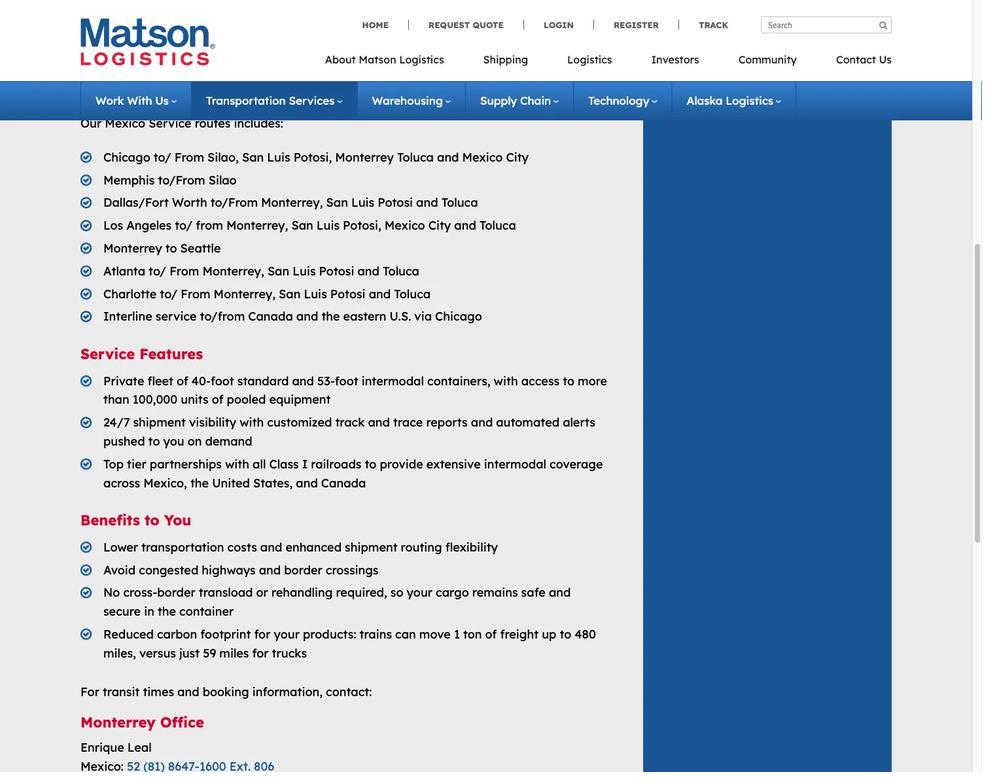 Task type: describe. For each thing, give the bounding box(es) containing it.
pooled
[[227, 392, 266, 407]]

avoid congested highways and border crossings
[[103, 563, 379, 577]]

san for charlotte to/ from monterrey, san luis potosi and toluca
[[279, 286, 301, 301]]

1 horizontal spatial chicago
[[436, 309, 483, 324]]

atlanta to/ from monterrey, san luis potosi and toluca
[[103, 264, 420, 278]]

canada inside top tier partnerships with all class i railroads to provide extensive intermodal coverage across mexico, the united states, and canada
[[321, 476, 366, 490]]

shipping link
[[464, 49, 548, 76]]

interline
[[103, 309, 152, 324]]

safe
[[522, 586, 546, 600]]

private
[[103, 373, 144, 388]]

silao,
[[208, 150, 239, 164]]

work with us
[[96, 94, 169, 108]]

track
[[336, 415, 365, 430]]

cargo
[[436, 586, 469, 600]]

monterrey office
[[81, 714, 204, 732]]

lower
[[103, 540, 138, 555]]

with inside top tier partnerships with all class i railroads to provide extensive intermodal coverage across mexico, the united states, and canada
[[225, 457, 249, 472]]

1 foot from the left
[[211, 373, 234, 388]]

trace
[[394, 415, 423, 430]]

border inside no cross-border transload or rehandling required, so your cargo remains safe and secure in the container
[[157, 586, 196, 600]]

to inside reduced carbon footprint for your products: trains can move 1 ton of freight up to 480 miles, versus just 59 miles for trucks
[[560, 627, 572, 642]]

can inside reduced carbon footprint for your products: trains can move 1 ton of freight up to 480 miles, versus just 59 miles for trucks
[[396, 627, 416, 642]]

intermodal inside top tier partnerships with all class i railroads to provide extensive intermodal coverage across mexico, the united states, and canada
[[484, 457, 547, 472]]

reduced
[[103, 627, 154, 642]]

to inside 24/7 shipment visibility with customized track and trace reports and automated alerts pushed to you on demand
[[148, 434, 160, 449]]

0 horizontal spatial canada
[[248, 309, 293, 324]]

miles
[[220, 646, 249, 661]]

transportation
[[142, 540, 224, 555]]

states,
[[253, 476, 293, 490]]

dallas/fort worth to/from monterrey, san luis potosi and toluca
[[103, 195, 478, 210]]

24/7 shipment visibility with customized track and trace reports and automated alerts pushed to you on demand
[[103, 415, 596, 449]]

standard
[[238, 373, 289, 388]]

it
[[132, 1, 142, 19]]

alerts
[[563, 415, 596, 430]]

track
[[699, 19, 729, 30]]

0 vertical spatial chicago
[[103, 150, 150, 164]]

1 horizontal spatial rail
[[271, 27, 289, 42]]

2 foot from the left
[[335, 373, 359, 388]]

ton
[[464, 627, 482, 642]]

san for chicago to/ from silao, san luis potosi, monterrey toluca and mexico city
[[242, 150, 264, 164]]

0 vertical spatial for
[[254, 627, 271, 642]]

demand
[[205, 434, 253, 449]]

information,
[[253, 685, 323, 699]]

transportation services
[[206, 94, 335, 108]]

shipment inside 24/7 shipment visibility with customized track and trace reports and automated alerts pushed to you on demand
[[133, 415, 186, 430]]

booking
[[203, 685, 249, 699]]

more
[[578, 373, 608, 388]]

u.s.
[[390, 309, 411, 324]]

benefits
[[81, 512, 140, 530]]

toluca for charlotte to/ from monterrey, san luis potosi and toluca
[[394, 286, 431, 301]]

to/from
[[200, 309, 245, 324]]

access
[[522, 373, 560, 388]]

where it goes
[[81, 1, 183, 19]]

supply chain
[[481, 94, 552, 108]]

equipment
[[269, 392, 331, 407]]

potosi, inside the our mexico service connects the rail centers of toluca, san luis potosi, and monterrey with dallas/fort worth or chicago. from these points, your products can continue via matson's rail or truck services to virtually any business address throughout south central mexico and in the 48 states.
[[448, 27, 486, 42]]

memphis to/from silao
[[103, 172, 237, 187]]

alaska logistics link
[[687, 94, 782, 108]]

worth inside the our mexico service connects the rail centers of toluca, san luis potosi, and monterrey with dallas/fort worth or chicago. from these points, your products can continue via matson's rail or truck services to virtually any business address throughout south central mexico and in the 48 states.
[[149, 46, 185, 61]]

central
[[492, 65, 532, 80]]

to inside top tier partnerships with all class i railroads to provide extensive intermodal coverage across mexico, the united states, and canada
[[365, 457, 377, 472]]

charlotte
[[103, 286, 157, 301]]

all
[[253, 457, 266, 472]]

leal
[[128, 740, 152, 755]]

highways
[[202, 563, 256, 577]]

home
[[363, 19, 389, 30]]

and inside private fleet of 40-foot standard and 53-foot intermodal containers, with access to more than 100,000 units of pooled equipment
[[292, 373, 314, 388]]

office
[[160, 714, 204, 732]]

los angeles to/ from monterrey, san luis potosi, mexico city and toluca
[[103, 218, 517, 233]]

to/ for chicago
[[154, 150, 171, 164]]

the left 48 at top left
[[94, 84, 113, 99]]

toluca for dallas/fort worth to/from monterrey, san luis potosi and toluca
[[442, 195, 478, 210]]

48
[[116, 84, 130, 99]]

toluca for chicago to/ from silao, san luis potosi, monterrey toluca and mexico city
[[397, 150, 434, 164]]

or inside no cross-border transload or rehandling required, so your cargo remains safe and secure in the container
[[256, 586, 268, 600]]

2 horizontal spatial logistics
[[726, 94, 774, 108]]

of right units
[[212, 392, 224, 407]]

footprint
[[201, 627, 251, 642]]

freight
[[501, 627, 539, 642]]

service for connects
[[149, 27, 192, 42]]

customized
[[267, 415, 332, 430]]

memphis
[[103, 172, 155, 187]]

from
[[196, 218, 223, 233]]

carbon
[[157, 627, 197, 642]]

san for atlanta to/ from monterrey, san luis potosi and toluca
[[268, 264, 290, 278]]

work
[[96, 94, 124, 108]]

united
[[212, 476, 250, 490]]

transload
[[199, 586, 253, 600]]

login
[[544, 19, 574, 30]]

times
[[143, 685, 174, 699]]

luis inside the our mexico service connects the rail centers of toluca, san luis potosi, and monterrey with dallas/fort worth or chicago. from these points, your products can continue via matson's rail or truck services to virtually any business address throughout south central mexico and in the 48 states.
[[421, 27, 444, 42]]

the up chicago. on the left
[[249, 27, 268, 42]]

alaska
[[687, 94, 723, 108]]

top menu navigation
[[325, 49, 893, 76]]

charlotte to/ from monterrey, san luis potosi and toluca
[[103, 286, 431, 301]]

transportation
[[206, 94, 286, 108]]

luis for atlanta to/ from monterrey, san luis potosi and toluca
[[293, 264, 316, 278]]

fleet
[[148, 373, 174, 388]]

potosi for atlanta to/ from monterrey, san luis potosi and toluca
[[319, 264, 355, 278]]

login link
[[524, 19, 594, 30]]

register
[[614, 19, 659, 30]]

supply chain link
[[481, 94, 559, 108]]

up
[[542, 627, 557, 642]]

with inside 24/7 shipment visibility with customized track and trace reports and automated alerts pushed to you on demand
[[240, 415, 264, 430]]

contact us
[[837, 53, 893, 66]]

0 horizontal spatial to/from
[[158, 172, 205, 187]]

1
[[454, 627, 460, 642]]

reduced carbon footprint for your products: trains can move 1 ton of freight up to 480 miles, versus just 59 miles for trucks
[[103, 627, 597, 661]]

luis for dallas/fort worth to/from monterrey, san luis potosi and toluca
[[352, 195, 375, 210]]

goes
[[147, 1, 183, 19]]

2 vertical spatial service
[[81, 345, 135, 363]]

warehousing
[[372, 94, 443, 108]]

our for our mexico service connects the rail centers of toluca, san luis potosi, and monterrey with dallas/fort worth or chicago. from these points, your products can continue via matson's rail or truck services to virtually any business address throughout south central mexico and in the 48 states.
[[81, 27, 102, 42]]

of inside the our mexico service connects the rail centers of toluca, san luis potosi, and monterrey with dallas/fort worth or chicago. from these points, your products can continue via matson's rail or truck services to virtually any business address throughout south central mexico and in the 48 states.
[[338, 27, 350, 42]]

chicago.
[[203, 46, 253, 61]]

these
[[289, 46, 320, 61]]

1 vertical spatial via
[[415, 309, 432, 324]]

secure
[[103, 604, 141, 619]]

your inside the our mexico service connects the rail centers of toluca, san luis potosi, and monterrey with dallas/fort worth or chicago. from these points, your products can continue via matson's rail or truck services to virtually any business address throughout south central mexico and in the 48 states.
[[365, 46, 391, 61]]

los
[[103, 218, 123, 233]]

cross-
[[123, 586, 157, 600]]



Task type: vqa. For each thing, say whether or not it's contained in the screenshot.
bottommost intermodal
yes



Task type: locate. For each thing, give the bounding box(es) containing it.
2 our from the top
[[81, 116, 102, 130]]

1 horizontal spatial intermodal
[[484, 457, 547, 472]]

silao
[[209, 172, 237, 187]]

across
[[103, 476, 140, 490]]

1 vertical spatial worth
[[172, 195, 207, 210]]

request
[[429, 19, 470, 30]]

with left access
[[494, 373, 518, 388]]

shipment down 100,000 in the bottom of the page
[[133, 415, 186, 430]]

with inside the our mexico service connects the rail centers of toluca, san luis potosi, and monterrey with dallas/fort worth or chicago. from these points, your products can continue via matson's rail or truck services to virtually any business address throughout south central mexico and in the 48 states.
[[577, 27, 601, 42]]

provide
[[380, 457, 424, 472]]

2 horizontal spatial your
[[407, 586, 433, 600]]

2 vertical spatial potosi,
[[343, 218, 382, 233]]

of
[[338, 27, 350, 42], [177, 373, 188, 388], [212, 392, 224, 407], [486, 627, 497, 642]]

san up charlotte to/ from monterrey, san luis potosi and toluca
[[268, 264, 290, 278]]

toluca
[[397, 150, 434, 164], [442, 195, 478, 210], [480, 218, 517, 233], [383, 264, 420, 278], [394, 286, 431, 301]]

of right ton
[[486, 627, 497, 642]]

1 vertical spatial to/from
[[211, 195, 258, 210]]

the up carbon
[[158, 604, 176, 619]]

0 horizontal spatial foot
[[211, 373, 234, 388]]

0 horizontal spatial rail
[[81, 65, 99, 80]]

0 horizontal spatial chicago
[[103, 150, 150, 164]]

toluca,
[[353, 27, 393, 42]]

to inside private fleet of 40-foot standard and 53-foot intermodal containers, with access to more than 100,000 units of pooled equipment
[[563, 373, 575, 388]]

0 horizontal spatial in
[[81, 84, 91, 99]]

us right contact
[[880, 53, 893, 66]]

59
[[203, 646, 216, 661]]

0 horizontal spatial can
[[396, 627, 416, 642]]

your down toluca,
[[365, 46, 391, 61]]

eastern
[[344, 309, 387, 324]]

worth up services
[[149, 46, 185, 61]]

our for our mexico service routes includes:
[[81, 116, 102, 130]]

1 vertical spatial canada
[[321, 476, 366, 490]]

luis up los angeles to/ from monterrey, san luis potosi, mexico city and toluca
[[352, 195, 375, 210]]

your inside reduced carbon footprint for your products: trains can move 1 ton of freight up to 480 miles, versus just 59 miles for trucks
[[274, 627, 300, 642]]

canada down railroads
[[321, 476, 366, 490]]

0 horizontal spatial potosi,
[[294, 150, 332, 164]]

features
[[140, 345, 203, 363]]

our
[[81, 27, 102, 42], [81, 116, 102, 130]]

100,000
[[133, 392, 178, 407]]

1 vertical spatial chicago
[[436, 309, 483, 324]]

0 horizontal spatial your
[[274, 627, 300, 642]]

enrique
[[81, 740, 124, 755]]

states.
[[133, 84, 171, 99]]

service down states. on the left
[[149, 116, 192, 130]]

480
[[575, 627, 597, 642]]

or up services
[[188, 46, 200, 61]]

our inside the our mexico service connects the rail centers of toluca, san luis potosi, and monterrey with dallas/fort worth or chicago. from these points, your products can continue via matson's rail or truck services to virtually any business address throughout south central mexico and in the 48 states.
[[81, 27, 102, 42]]

can left move
[[396, 627, 416, 642]]

0 vertical spatial canada
[[248, 309, 293, 324]]

chicago to/ from silao, san luis potosi, monterrey toluca and mexico city
[[103, 150, 529, 164]]

1 our from the top
[[81, 27, 102, 42]]

0 horizontal spatial logistics
[[400, 53, 444, 66]]

0 horizontal spatial or
[[102, 65, 114, 80]]

san inside the our mexico service connects the rail centers of toluca, san luis potosi, and monterrey with dallas/fort worth or chicago. from these points, your products can continue via matson's rail or truck services to virtually any business address throughout south central mexico and in the 48 states.
[[396, 27, 418, 42]]

truck
[[117, 65, 147, 80]]

1 vertical spatial dallas/fort
[[103, 195, 169, 210]]

1 horizontal spatial to/from
[[211, 195, 258, 210]]

monterrey, down the atlanta to/ from monterrey, san luis potosi and toluca
[[214, 286, 276, 301]]

luis up products
[[421, 27, 444, 42]]

worth
[[149, 46, 185, 61], [172, 195, 207, 210]]

in left work
[[81, 84, 91, 99]]

logistics down login
[[568, 53, 613, 66]]

san right silao,
[[242, 150, 264, 164]]

coverage
[[550, 457, 604, 472]]

to
[[200, 65, 212, 80], [165, 241, 177, 256], [563, 373, 575, 388], [148, 434, 160, 449], [365, 457, 377, 472], [145, 512, 160, 530], [560, 627, 572, 642]]

1 vertical spatial for
[[252, 646, 269, 661]]

0 vertical spatial your
[[365, 46, 391, 61]]

0 horizontal spatial city
[[429, 218, 451, 233]]

worth down memphis to/from silao
[[172, 195, 207, 210]]

your
[[365, 46, 391, 61], [407, 586, 433, 600], [274, 627, 300, 642]]

0 horizontal spatial via
[[415, 309, 432, 324]]

or down avoid congested highways and border crossings
[[256, 586, 268, 600]]

1 horizontal spatial or
[[188, 46, 200, 61]]

1 vertical spatial your
[[407, 586, 433, 600]]

logistics up warehousing "link"
[[400, 53, 444, 66]]

foot up pooled
[[211, 373, 234, 388]]

service up private at the left of the page
[[81, 345, 135, 363]]

with up matson's
[[577, 27, 601, 42]]

canada down charlotte to/ from monterrey, san luis potosi and toluca
[[248, 309, 293, 324]]

2 vertical spatial your
[[274, 627, 300, 642]]

2 horizontal spatial potosi,
[[448, 27, 486, 42]]

1 vertical spatial us
[[155, 94, 169, 108]]

monterrey,
[[261, 195, 323, 210], [227, 218, 288, 233], [203, 264, 264, 278], [214, 286, 276, 301]]

to/ left from
[[175, 218, 193, 233]]

intermodal inside private fleet of 40-foot standard and 53-foot intermodal containers, with access to more than 100,000 units of pooled equipment
[[362, 373, 424, 388]]

monterrey
[[515, 27, 573, 42], [335, 150, 394, 164], [103, 241, 162, 256], [81, 714, 156, 732]]

service inside the our mexico service connects the rail centers of toluca, san luis potosi, and monterrey with dallas/fort worth or chicago. from these points, your products can continue via matson's rail or truck services to virtually any business address throughout south central mexico and in the 48 states.
[[149, 27, 192, 42]]

logistics link
[[548, 49, 632, 76]]

move
[[420, 627, 451, 642]]

the down partnerships
[[191, 476, 209, 490]]

of inside reduced carbon footprint for your products: trains can move 1 ton of freight up to 480 miles, versus just 59 miles for trucks
[[486, 627, 497, 642]]

rail
[[271, 27, 289, 42], [81, 65, 99, 80]]

community link
[[719, 49, 817, 76]]

border
[[284, 563, 323, 577], [157, 586, 196, 600]]

request quote
[[429, 19, 504, 30]]

1 horizontal spatial potosi,
[[343, 218, 382, 233]]

Search search field
[[762, 16, 893, 33]]

us inside top menu navigation
[[880, 53, 893, 66]]

from for atlanta
[[170, 264, 199, 278]]

the left eastern
[[322, 309, 340, 324]]

via right u.s.
[[415, 309, 432, 324]]

1 horizontal spatial border
[[284, 563, 323, 577]]

san up los angeles to/ from monterrey, san luis potosi, mexico city and toluca
[[326, 195, 348, 210]]

1 horizontal spatial your
[[365, 46, 391, 61]]

points,
[[323, 46, 362, 61]]

of left 40- on the left of the page
[[177, 373, 188, 388]]

our down where at left
[[81, 27, 102, 42]]

to/
[[154, 150, 171, 164], [175, 218, 193, 233], [149, 264, 166, 278], [160, 286, 178, 301]]

1 horizontal spatial in
[[144, 604, 154, 619]]

potosi,
[[448, 27, 486, 42], [294, 150, 332, 164], [343, 218, 382, 233]]

san for dallas/fort worth to/from monterrey, san luis potosi and toluca
[[326, 195, 348, 210]]

0 vertical spatial dallas/fort
[[81, 46, 146, 61]]

your right so
[[407, 586, 433, 600]]

in inside the our mexico service connects the rail centers of toluca, san luis potosi, and monterrey with dallas/fort worth or chicago. from these points, your products can continue via matson's rail or truck services to virtually any business address throughout south central mexico and in the 48 states.
[[81, 84, 91, 99]]

1 horizontal spatial foot
[[335, 373, 359, 388]]

rehandling
[[272, 586, 333, 600]]

service for routes
[[149, 116, 192, 130]]

container
[[180, 604, 234, 619]]

monterrey inside the our mexico service connects the rail centers of toluca, san luis potosi, and monterrey with dallas/fort worth or chicago. from these points, your products can continue via matson's rail or truck services to virtually any business address throughout south central mexico and in the 48 states.
[[515, 27, 573, 42]]

luis
[[421, 27, 444, 42], [267, 150, 291, 164], [352, 195, 375, 210], [317, 218, 340, 233], [293, 264, 316, 278], [304, 286, 327, 301]]

pushed
[[103, 434, 145, 449]]

24/7
[[103, 415, 130, 430]]

service down goes at top left
[[149, 27, 192, 42]]

matson logistics image
[[81, 18, 215, 65]]

our mexico service routes includes:
[[81, 116, 283, 130]]

to/ for charlotte
[[160, 286, 178, 301]]

technology
[[589, 94, 650, 108]]

via
[[525, 46, 543, 61], [415, 309, 432, 324]]

service
[[156, 309, 197, 324]]

centers
[[293, 27, 335, 42]]

1 vertical spatial in
[[144, 604, 154, 619]]

0 horizontal spatial us
[[155, 94, 169, 108]]

potosi for dallas/fort worth to/from monterrey, san luis potosi and toluca
[[378, 195, 413, 210]]

border down congested
[[157, 586, 196, 600]]

1 vertical spatial or
[[102, 65, 114, 80]]

to/from down the silao
[[211, 195, 258, 210]]

40-
[[192, 373, 211, 388]]

0 horizontal spatial shipment
[[133, 415, 186, 430]]

1 vertical spatial can
[[396, 627, 416, 642]]

1 vertical spatial potosi
[[319, 264, 355, 278]]

for right miles
[[252, 646, 269, 661]]

1 horizontal spatial shipment
[[345, 540, 398, 555]]

you
[[164, 512, 191, 530]]

search image
[[880, 21, 888, 29]]

2 horizontal spatial or
[[256, 586, 268, 600]]

1 vertical spatial intermodal
[[484, 457, 547, 472]]

chain
[[521, 94, 552, 108]]

from up memphis to/from silao
[[175, 150, 204, 164]]

intermodal
[[362, 373, 424, 388], [484, 457, 547, 472]]

from inside the our mexico service connects the rail centers of toluca, san luis potosi, and monterrey with dallas/fort worth or chicago. from these points, your products can continue via matson's rail or truck services to virtually any business address throughout south central mexico and in the 48 states.
[[256, 46, 286, 61]]

logistics
[[400, 53, 444, 66], [568, 53, 613, 66], [726, 94, 774, 108]]

remains
[[473, 586, 518, 600]]

logistics inside "link"
[[400, 53, 444, 66]]

for
[[254, 627, 271, 642], [252, 646, 269, 661]]

to/from left the silao
[[158, 172, 205, 187]]

enrique leal
[[81, 740, 152, 755]]

and inside no cross-border transload or rehandling required, so your cargo remains safe and secure in the container
[[549, 586, 571, 600]]

san down the dallas/fort worth to/from monterrey, san luis potosi and toluca
[[292, 218, 314, 233]]

luis down the dallas/fort worth to/from monterrey, san luis potosi and toluca
[[317, 218, 340, 233]]

1 vertical spatial rail
[[81, 65, 99, 80]]

potosi for charlotte to/ from monterrey, san luis potosi and toluca
[[331, 286, 366, 301]]

monterrey, down seattle
[[203, 264, 264, 278]]

dallas/fort down memphis
[[103, 195, 169, 210]]

luis up interline service to/from canada and the eastern u.s. via chicago
[[304, 286, 327, 301]]

0 vertical spatial our
[[81, 27, 102, 42]]

can inside the our mexico service connects the rail centers of toluca, san luis potosi, and monterrey with dallas/fort worth or chicago. from these points, your products can continue via matson's rail or truck services to virtually any business address throughout south central mexico and in the 48 states.
[[448, 46, 469, 61]]

trains
[[360, 627, 392, 642]]

to/ down the monterrey to seattle
[[149, 264, 166, 278]]

enhanced
[[286, 540, 342, 555]]

your up trucks on the bottom left of the page
[[274, 627, 300, 642]]

luis up charlotte to/ from monterrey, san luis potosi and toluca
[[293, 264, 316, 278]]

dallas/fort up truck
[[81, 46, 146, 61]]

0 vertical spatial rail
[[271, 27, 289, 42]]

from up any at top left
[[256, 46, 286, 61]]

of up points,
[[338, 27, 350, 42]]

0 vertical spatial service
[[149, 27, 192, 42]]

1 vertical spatial shipment
[[345, 540, 398, 555]]

transit
[[103, 685, 140, 699]]

south
[[457, 65, 489, 80]]

in down cross-
[[144, 604, 154, 619]]

reports
[[427, 415, 468, 430]]

0 vertical spatial or
[[188, 46, 200, 61]]

with inside private fleet of 40-foot standard and 53-foot intermodal containers, with access to more than 100,000 units of pooled equipment
[[494, 373, 518, 388]]

0 vertical spatial worth
[[149, 46, 185, 61]]

0 horizontal spatial intermodal
[[362, 373, 424, 388]]

1 vertical spatial potosi,
[[294, 150, 332, 164]]

from down seattle
[[170, 264, 199, 278]]

san up interline service to/from canada and the eastern u.s. via chicago
[[279, 286, 301, 301]]

supply
[[481, 94, 518, 108]]

0 vertical spatial shipment
[[133, 415, 186, 430]]

matson's
[[546, 46, 597, 61]]

to/ for atlanta
[[149, 264, 166, 278]]

dallas/fort inside the our mexico service connects the rail centers of toluca, san luis potosi, and monterrey with dallas/fort worth or chicago. from these points, your products can continue via matson's rail or truck services to virtually any business address throughout south central mexico and in the 48 states.
[[81, 46, 146, 61]]

class
[[269, 457, 299, 472]]

throughout
[[390, 65, 454, 80]]

from up service on the left of page
[[181, 286, 211, 301]]

intermodal up trace
[[362, 373, 424, 388]]

chicago up memphis
[[103, 150, 150, 164]]

1 vertical spatial our
[[81, 116, 102, 130]]

routes
[[195, 116, 231, 130]]

from for charlotte
[[181, 286, 211, 301]]

our down work
[[81, 116, 102, 130]]

and inside top tier partnerships with all class i railroads to provide extensive intermodal coverage across mexico, the united states, and canada
[[296, 476, 318, 490]]

monterrey, for charlotte
[[214, 286, 276, 301]]

toluca for atlanta to/ from monterrey, san luis potosi and toluca
[[383, 264, 420, 278]]

contact
[[837, 53, 877, 66]]

for right footprint
[[254, 627, 271, 642]]

continue
[[472, 46, 522, 61]]

monterrey, for atlanta
[[203, 264, 264, 278]]

1 vertical spatial service
[[149, 116, 192, 130]]

border up rehandling
[[284, 563, 323, 577]]

san up products
[[396, 27, 418, 42]]

to/ up service on the left of page
[[160, 286, 178, 301]]

versus
[[139, 646, 176, 661]]

the inside no cross-border transload or rehandling required, so your cargo remains safe and secure in the container
[[158, 604, 176, 619]]

logistics down community link
[[726, 94, 774, 108]]

0 vertical spatial in
[[81, 84, 91, 99]]

1 horizontal spatial canada
[[321, 476, 366, 490]]

0 vertical spatial can
[[448, 46, 469, 61]]

foot up track
[[335, 373, 359, 388]]

luis for charlotte to/ from monterrey, san luis potosi and toluca
[[304, 286, 327, 301]]

with up united
[[225, 457, 249, 472]]

services
[[150, 65, 197, 80]]

chicago right u.s.
[[436, 309, 483, 324]]

0 vertical spatial via
[[525, 46, 543, 61]]

via up central
[[525, 46, 543, 61]]

rail up work
[[81, 65, 99, 80]]

1 horizontal spatial via
[[525, 46, 543, 61]]

required,
[[336, 586, 388, 600]]

1 horizontal spatial city
[[507, 150, 529, 164]]

to inside the our mexico service connects the rail centers of toluca, san luis potosi, and monterrey with dallas/fort worth or chicago. from these points, your products can continue via matson's rail or truck services to virtually any business address throughout south central mexico and in the 48 states.
[[200, 65, 212, 80]]

than
[[103, 392, 129, 407]]

0 vertical spatial border
[[284, 563, 323, 577]]

1 horizontal spatial logistics
[[568, 53, 613, 66]]

2 vertical spatial or
[[256, 586, 268, 600]]

to/ up memphis to/from silao
[[154, 150, 171, 164]]

monterrey, for dallas/fort
[[261, 195, 323, 210]]

where
[[81, 1, 127, 19]]

us right with
[[155, 94, 169, 108]]

can
[[448, 46, 469, 61], [396, 627, 416, 642]]

with
[[127, 94, 152, 108]]

luis for chicago to/ from silao, san luis potosi, monterrey toluca and mexico city
[[267, 150, 291, 164]]

trucks
[[272, 646, 307, 661]]

0 vertical spatial us
[[880, 53, 893, 66]]

chicago
[[103, 150, 150, 164], [436, 309, 483, 324]]

shipment up crossings
[[345, 540, 398, 555]]

0 horizontal spatial border
[[157, 586, 196, 600]]

monterrey, down the dallas/fort worth to/from monterrey, san luis potosi and toluca
[[227, 218, 288, 233]]

2 vertical spatial potosi
[[331, 286, 366, 301]]

about matson logistics
[[325, 53, 444, 66]]

monterrey, up los angeles to/ from monterrey, san luis potosi, mexico city and toluca
[[261, 195, 323, 210]]

can up south
[[448, 46, 469, 61]]

luis down includes: on the top left of the page
[[267, 150, 291, 164]]

0 vertical spatial to/from
[[158, 172, 205, 187]]

1 vertical spatial city
[[429, 218, 451, 233]]

via inside the our mexico service connects the rail centers of toluca, san luis potosi, and monterrey with dallas/fort worth or chicago. from these points, your products can continue via matson's rail or truck services to virtually any business address throughout south central mexico and in the 48 states.
[[525, 46, 543, 61]]

just
[[179, 646, 200, 661]]

0 vertical spatial potosi
[[378, 195, 413, 210]]

for
[[81, 685, 99, 699]]

with down pooled
[[240, 415, 264, 430]]

0 vertical spatial potosi,
[[448, 27, 486, 42]]

atlanta
[[103, 264, 145, 278]]

the inside top tier partnerships with all class i railroads to provide extensive intermodal coverage across mexico, the united states, and canada
[[191, 476, 209, 490]]

home link
[[363, 19, 409, 30]]

0 vertical spatial intermodal
[[362, 373, 424, 388]]

1 horizontal spatial can
[[448, 46, 469, 61]]

your inside no cross-border transload or rehandling required, so your cargo remains safe and secure in the container
[[407, 586, 433, 600]]

rail up these
[[271, 27, 289, 42]]

1 horizontal spatial us
[[880, 53, 893, 66]]

work with us link
[[96, 94, 177, 108]]

0 vertical spatial city
[[507, 150, 529, 164]]

1 vertical spatial border
[[157, 586, 196, 600]]

None search field
[[762, 16, 893, 33]]

flexibility
[[446, 540, 498, 555]]

in inside no cross-border transload or rehandling required, so your cargo remains safe and secure in the container
[[144, 604, 154, 619]]

from for chicago
[[175, 150, 204, 164]]

or left truck
[[102, 65, 114, 80]]

track link
[[679, 19, 729, 30]]

products
[[394, 46, 445, 61]]

intermodal down automated
[[484, 457, 547, 472]]



